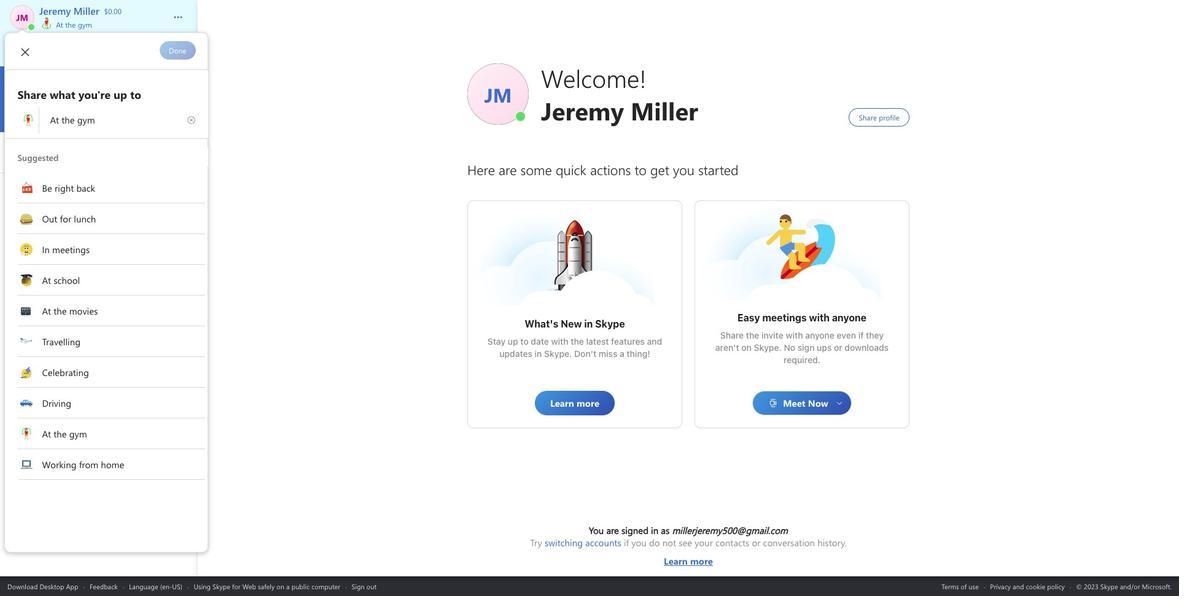 Task type: locate. For each thing, give the bounding box(es) containing it.
the inside stay up to date with the latest features and updates in skype. don't miss a thing!
[[571, 336, 584, 347]]

skype left for
[[213, 582, 230, 591]]

skype up latest
[[596, 318, 625, 329]]

to
[[521, 336, 529, 347]]

on right safely at the bottom
[[277, 582, 285, 591]]

the
[[65, 20, 76, 29], [747, 330, 760, 340], [571, 336, 584, 347]]

sentence
[[96, 269, 128, 278]]

0 vertical spatial anyone
[[833, 312, 867, 323]]

privacy and cookie policy
[[991, 582, 1066, 591]]

0 vertical spatial a
[[38, 269, 42, 278]]

1 horizontal spatial and
[[1013, 582, 1025, 591]]

mystery
[[44, 269, 71, 278]]

us)
[[172, 582, 183, 591]]

use
[[969, 582, 980, 591]]

0 horizontal spatial if
[[624, 536, 629, 549]]

or inside share the invite with anyone even if they aren't on skype. no sign ups or downloads required.
[[835, 342, 843, 353]]

with inside share the invite with anyone even if they aren't on skype. no sign ups or downloads required.
[[786, 330, 804, 340]]

conversation
[[764, 536, 816, 549]]

with up ups
[[810, 312, 830, 323]]

1 horizontal spatial if
[[859, 330, 864, 340]]

0 horizontal spatial a
[[38, 269, 42, 278]]

download
[[7, 582, 38, 591]]

anyone
[[833, 312, 867, 323], [806, 330, 835, 340]]

in inside button
[[73, 269, 79, 278]]

easy
[[738, 312, 760, 323]]

and up thing!
[[647, 336, 663, 347]]

2 vertical spatial a
[[286, 582, 290, 591]]

a
[[38, 269, 42, 278], [620, 348, 625, 359], [286, 582, 290, 591]]

aren't
[[716, 342, 740, 353]]

skype. inside stay up to date with the latest features and updates in skype. don't miss a thing!
[[545, 348, 572, 359]]

do
[[650, 536, 660, 549]]

people, groups, messages, web
[[27, 45, 144, 56]]

1 vertical spatial or
[[752, 536, 761, 549]]

privacy and cookie policy link
[[991, 582, 1066, 591]]

sign out
[[352, 582, 377, 591]]

of
[[961, 582, 967, 591]]

using skype for web safely on a public computer
[[194, 582, 341, 591]]

people, groups, messages, web button
[[10, 39, 163, 61]]

they
[[867, 330, 884, 340]]

1 vertical spatial a
[[620, 348, 625, 359]]

1 vertical spatial if
[[624, 536, 629, 549]]

ups
[[817, 342, 832, 353]]

web
[[129, 45, 144, 56]]

and left cookie
[[1013, 582, 1025, 591]]

latest
[[587, 336, 609, 347]]

required.
[[784, 355, 821, 365]]

tab list
[[0, 139, 197, 173]]

if left you
[[624, 536, 629, 549]]

anyone up even at the right of the page
[[833, 312, 867, 323]]

a right write
[[38, 269, 42, 278]]

1 horizontal spatial or
[[835, 342, 843, 353]]

the up don't
[[571, 336, 584, 347]]

a inside button
[[38, 269, 42, 278]]

1 vertical spatial skype
[[213, 582, 230, 591]]

and
[[647, 336, 663, 347], [1013, 582, 1025, 591]]

language
[[129, 582, 158, 591]]

a left public
[[286, 582, 290, 591]]

sticker
[[53, 307, 77, 319]]

0 horizontal spatial with
[[552, 336, 569, 347]]

skype. down date
[[545, 348, 572, 359]]

at the gym
[[54, 20, 92, 29]]

terms
[[942, 582, 960, 591]]

if inside try switching accounts if you do not see your contacts or conversation history. learn more
[[624, 536, 629, 549]]

1 horizontal spatial the
[[571, 336, 584, 347]]

1 vertical spatial anyone
[[806, 330, 835, 340]]

0 horizontal spatial and
[[647, 336, 663, 347]]

or right contacts
[[752, 536, 761, 549]]

app
[[66, 582, 78, 591]]

0 vertical spatial and
[[647, 336, 663, 347]]

2 horizontal spatial a
[[620, 348, 625, 359]]

your
[[695, 536, 713, 549]]

1 horizontal spatial skype.
[[754, 342, 782, 353]]

the inside share the invite with anyone even if they aren't on skype. no sign ups or downloads required.
[[747, 330, 760, 340]]

in
[[73, 269, 79, 278], [585, 318, 593, 329], [535, 348, 542, 359], [651, 524, 659, 536]]

(en-
[[160, 582, 172, 591]]

signed
[[622, 524, 649, 536]]

skype.
[[754, 342, 782, 353], [545, 348, 572, 359]]

with up no
[[786, 330, 804, 340]]

if
[[859, 330, 864, 340], [624, 536, 629, 549]]

1 vertical spatial and
[[1013, 582, 1025, 591]]

1 vertical spatial on
[[277, 582, 285, 591]]

the for gym
[[65, 20, 76, 29]]

or
[[835, 342, 843, 353], [752, 536, 761, 549]]

anyone up ups
[[806, 330, 835, 340]]

you are signed in as
[[589, 524, 673, 536]]

computer
[[312, 582, 341, 591]]

on down share
[[742, 342, 752, 353]]

0 vertical spatial on
[[742, 342, 752, 353]]

skype
[[596, 318, 625, 329], [213, 582, 230, 591]]

1 horizontal spatial with
[[786, 330, 804, 340]]

1 horizontal spatial a
[[286, 582, 290, 591]]

0 vertical spatial if
[[859, 330, 864, 340]]

the down easy
[[747, 330, 760, 340]]

the inside button
[[65, 20, 76, 29]]

in left one
[[73, 269, 79, 278]]

sign
[[352, 582, 365, 591]]

or right ups
[[835, 342, 843, 353]]

0 horizontal spatial skype
[[213, 582, 230, 591]]

with
[[810, 312, 830, 323], [786, 330, 804, 340], [552, 336, 569, 347]]

learn more link
[[530, 549, 847, 567]]

stay
[[488, 336, 506, 347]]

if up downloads
[[859, 330, 864, 340]]

miss
[[599, 348, 618, 359]]

0 horizontal spatial or
[[752, 536, 761, 549]]

2 horizontal spatial the
[[747, 330, 760, 340]]

with right date
[[552, 336, 569, 347]]

1 horizontal spatial skype
[[596, 318, 625, 329]]

a down features
[[620, 348, 625, 359]]

desktop
[[40, 582, 64, 591]]

0 horizontal spatial skype.
[[545, 348, 572, 359]]

0 vertical spatial or
[[835, 342, 843, 353]]

anyone inside share the invite with anyone even if they aren't on skype. no sign ups or downloads required.
[[806, 330, 835, 340]]

0 horizontal spatial the
[[65, 20, 76, 29]]

in down date
[[535, 348, 542, 359]]

1 horizontal spatial on
[[742, 342, 752, 353]]

the right at
[[65, 20, 76, 29]]

more
[[691, 555, 713, 567]]

cookie
[[1027, 582, 1046, 591]]

skype. down invite
[[754, 342, 782, 353]]

sign out link
[[352, 582, 377, 591]]

language (en-us)
[[129, 582, 183, 591]]

privacy
[[991, 582, 1012, 591]]



Task type: describe. For each thing, give the bounding box(es) containing it.
contacts
[[716, 536, 750, 549]]

invite
[[762, 330, 784, 340]]

are
[[607, 524, 619, 536]]

downloads
[[845, 342, 889, 353]]

for
[[232, 582, 241, 591]]

Edit mood message text field
[[49, 113, 184, 127]]

download desktop app link
[[7, 582, 78, 591]]

a inside stay up to date with the latest features and updates in skype. don't miss a thing!
[[620, 348, 625, 359]]

switching
[[545, 536, 583, 549]]

see
[[679, 536, 693, 549]]

launch
[[538, 219, 567, 232]]

0 vertical spatial skype
[[596, 318, 625, 329]]

on inside share the invite with anyone even if they aren't on skype. no sign ups or downloads required.
[[742, 342, 752, 353]]

sign
[[798, 342, 815, 353]]

share
[[721, 330, 744, 340]]

at the gym button
[[39, 17, 161, 29]]

easy meetings with anyone
[[738, 312, 867, 323]]

mansurfer
[[766, 213, 810, 226]]

download desktop app
[[7, 582, 78, 591]]

you
[[589, 524, 604, 536]]

sticker button
[[0, 289, 197, 325]]

0 horizontal spatial on
[[277, 582, 285, 591]]

what's new in skype
[[525, 318, 625, 329]]

as
[[661, 524, 670, 536]]

what's
[[525, 318, 559, 329]]

switching accounts link
[[545, 536, 622, 549]]

feedback link
[[90, 582, 118, 591]]

at
[[56, 20, 63, 29]]

web
[[243, 582, 256, 591]]

new
[[561, 318, 582, 329]]

write
[[18, 269, 36, 278]]

accounts
[[586, 536, 622, 549]]

terms of use
[[942, 582, 980, 591]]

using
[[194, 582, 211, 591]]

features
[[612, 336, 645, 347]]

people,
[[27, 45, 55, 56]]

write a mystery in one sentence
[[18, 269, 128, 278]]

up
[[508, 336, 518, 347]]

with inside stay up to date with the latest features and updates in skype. don't miss a thing!
[[552, 336, 569, 347]]

using skype for web safely on a public computer link
[[194, 582, 341, 591]]

all
[[27, 184, 35, 194]]

out
[[367, 582, 377, 591]]

in inside stay up to date with the latest features and updates in skype. don't miss a thing!
[[535, 348, 542, 359]]

one
[[81, 269, 94, 278]]

language (en-us) link
[[129, 582, 183, 591]]

in right new
[[585, 318, 593, 329]]

chats
[[68, 184, 87, 194]]

thing!
[[627, 348, 651, 359]]

messages,
[[88, 45, 126, 56]]

stay up to date with the latest features and updates in skype. don't miss a thing!
[[488, 336, 665, 359]]

groups,
[[57, 45, 85, 56]]

not
[[663, 536, 677, 549]]

gym
[[78, 20, 92, 29]]

even
[[837, 330, 857, 340]]

the for invite
[[747, 330, 760, 340]]

safely
[[258, 582, 275, 591]]

if inside share the invite with anyone even if they aren't on skype. no sign ups or downloads required.
[[859, 330, 864, 340]]

terms of use link
[[942, 582, 980, 591]]

skype. inside share the invite with anyone even if they aren't on skype. no sign ups or downloads required.
[[754, 342, 782, 353]]

write a mystery in one sentence button
[[0, 228, 197, 288]]

share the invite with anyone even if they aren't on skype. no sign ups or downloads required.
[[716, 330, 892, 365]]

and inside stay up to date with the latest features and updates in skype. don't miss a thing!
[[647, 336, 663, 347]]

2 horizontal spatial with
[[810, 312, 830, 323]]

learn
[[664, 555, 688, 567]]

updates
[[500, 348, 533, 359]]

or inside try switching accounts if you do not see your contacts or conversation history. learn more
[[752, 536, 761, 549]]

no
[[784, 342, 796, 353]]

public
[[292, 582, 310, 591]]

date
[[531, 336, 549, 347]]

policy
[[1048, 582, 1066, 591]]

meetings
[[763, 312, 807, 323]]

in left 'as'
[[651, 524, 659, 536]]

you
[[632, 536, 647, 549]]

try
[[530, 536, 543, 549]]

history.
[[818, 536, 847, 549]]

feedback
[[90, 582, 118, 591]]

try switching accounts if you do not see your contacts or conversation history. learn more
[[530, 536, 847, 567]]

don't
[[575, 348, 597, 359]]



Task type: vqa. For each thing, say whether or not it's contained in the screenshot.
leftmost the if
yes



